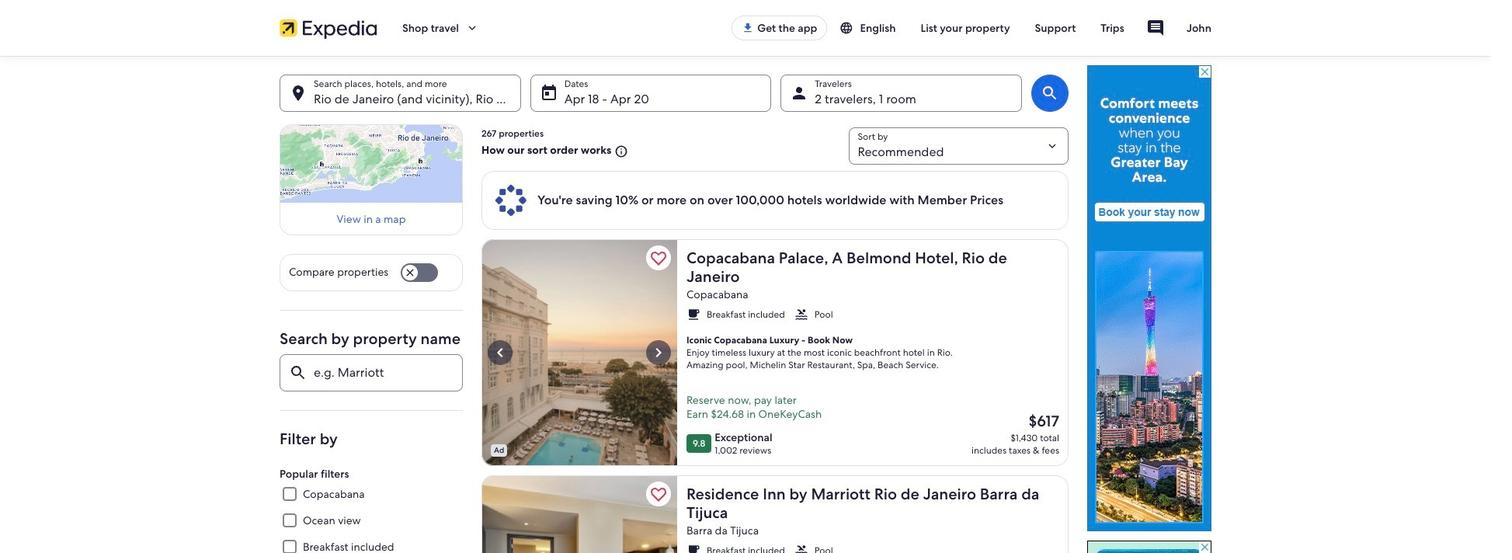 Task type: vqa. For each thing, say whether or not it's contained in the screenshot.
Download the app button icon at top
yes



Task type: locate. For each thing, give the bounding box(es) containing it.
one key blue tier image
[[494, 183, 528, 218]]

trailing image
[[465, 21, 479, 35]]

front of property image
[[482, 239, 677, 466]]

small image
[[612, 144, 629, 158], [687, 308, 701, 322]]

static map image image
[[280, 124, 463, 203]]

0 vertical spatial small image
[[612, 144, 629, 158]]

small image
[[840, 21, 860, 35], [795, 308, 809, 322], [687, 544, 701, 553], [795, 544, 809, 553]]

1 vertical spatial small image
[[687, 308, 701, 322]]

download the app button image
[[742, 22, 754, 34]]

search image
[[1041, 84, 1060, 103]]

expedia logo image
[[280, 17, 378, 39]]



Task type: describe. For each thing, give the bounding box(es) containing it.
0 horizontal spatial small image
[[612, 144, 629, 158]]

show next image for copacabana palace, a belmond hotel, rio de janeiro image
[[649, 343, 668, 362]]

communication center icon image
[[1146, 19, 1165, 37]]

show previous image for copacabana palace, a belmond hotel, rio de janeiro image
[[491, 343, 510, 362]]

pool image
[[482, 475, 677, 553]]

1 horizontal spatial small image
[[687, 308, 701, 322]]



